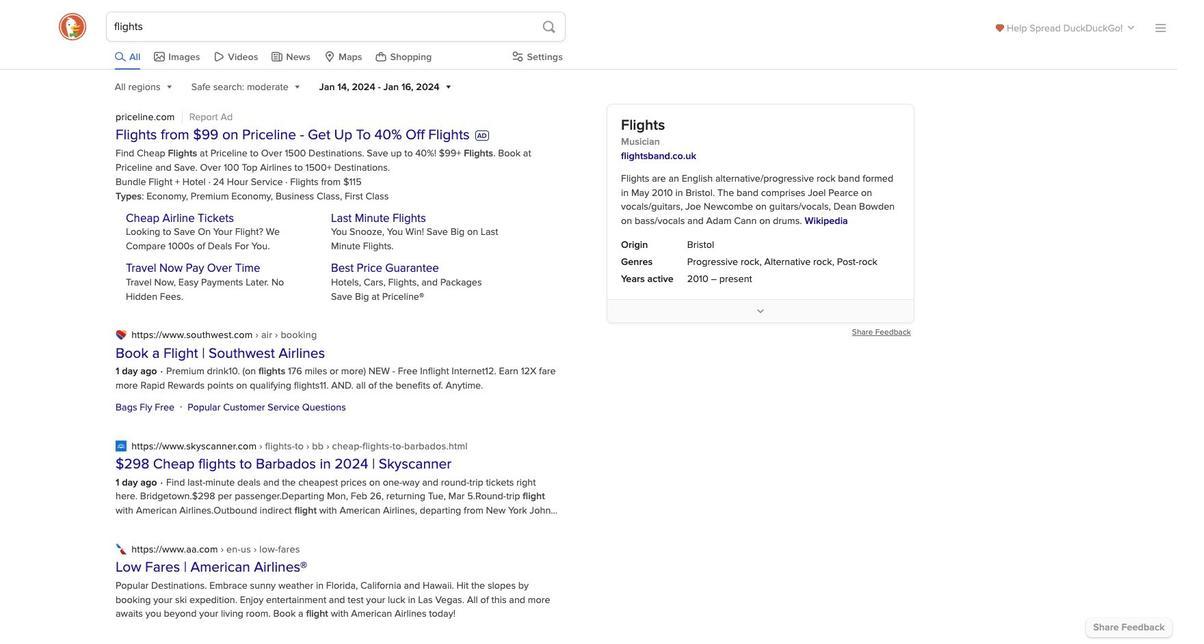 Task type: describe. For each thing, give the bounding box(es) containing it.
search domain skyscanner.com image
[[116, 441, 127, 452]]



Task type: vqa. For each thing, say whether or not it's contained in the screenshot.
"Help Spread DuckDuckGo!" image at the right
yes



Task type: locate. For each thing, give the bounding box(es) containing it.
search domain southwest.com image
[[116, 330, 127, 341]]

search domain aa.com image
[[116, 545, 127, 556]]

None text field
[[114, 12, 531, 42]]

help spread duckduckgo! image
[[996, 24, 1004, 32]]

None submit
[[532, 12, 566, 42]]



